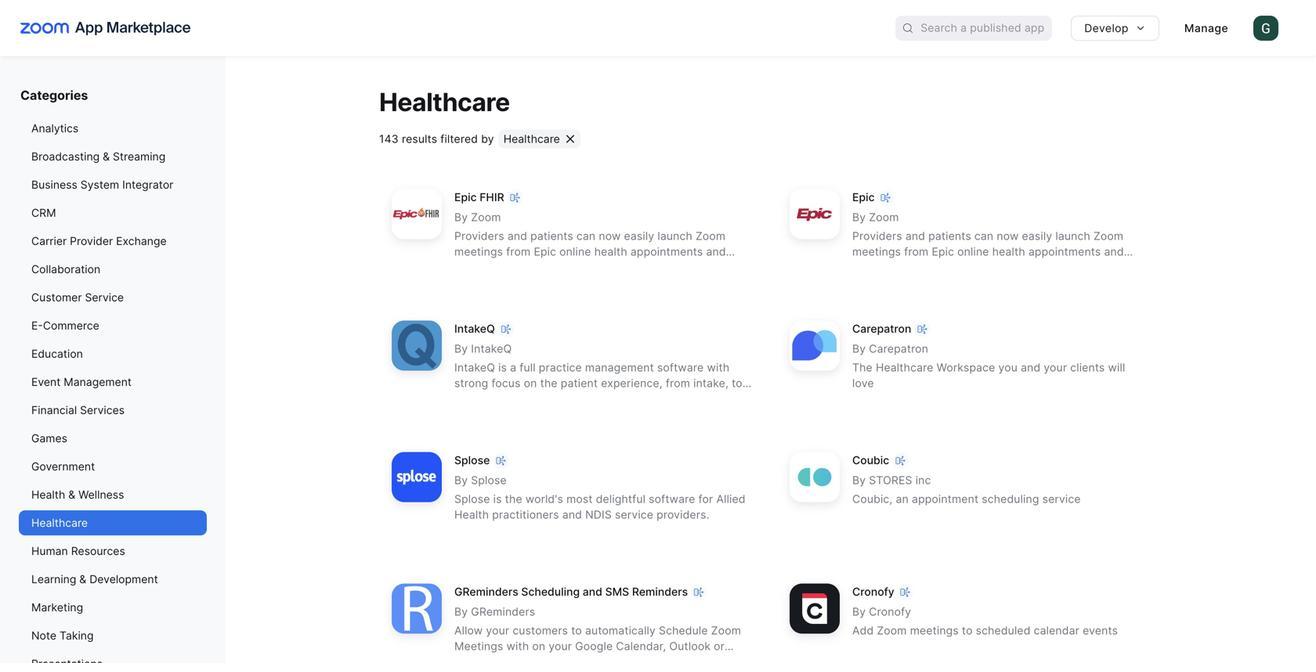 Task type: vqa. For each thing, say whether or not it's contained in the screenshot.
leftmost Providers
yes



Task type: describe. For each thing, give the bounding box(es) containing it.
to for greminders scheduling and sms reminders
[[571, 624, 582, 638]]

appointments for epic
[[1029, 245, 1101, 258]]

collaboration
[[31, 263, 100, 276]]

by stores inc coubic, an appointment scheduling service
[[852, 474, 1081, 506]]

365
[[490, 656, 511, 664]]

providers for epic
[[852, 229, 902, 243]]

most
[[566, 493, 593, 506]]

a
[[510, 361, 516, 374]]

resources
[[71, 545, 125, 558]]

games link
[[19, 426, 207, 451]]

greminders scheduling and sms reminders
[[454, 585, 688, 599]]

stores
[[869, 474, 912, 487]]

manage
[[1184, 22, 1228, 35]]

zoom inside "by cronofy add zoom meetings to scheduled calendar events"
[[877, 624, 907, 638]]

marketing
[[31, 601, 83, 615]]

can for epic
[[975, 229, 994, 243]]

with inside by greminders allow your customers to automatically schedule zoom meetings with on your google calendar, outlook or office 365 calendars
[[506, 640, 529, 653]]

government
[[31, 460, 95, 474]]

or
[[714, 640, 725, 653]]

software for from
[[657, 361, 704, 374]]

enhanced for epic fhir
[[512, 261, 564, 274]]

scheduled
[[976, 624, 1031, 638]]

coubic,
[[852, 493, 893, 506]]

education
[[31, 347, 83, 361]]

healthcare up human
[[31, 517, 88, 530]]

broadcasting
[[31, 150, 100, 163]]

the inside by splose splose is the world's most delightful software for allied health practitioners and ndis service providers.
[[505, 493, 522, 506]]

enhanced for epic
[[910, 261, 962, 274]]

e-
[[31, 319, 43, 333]]

now for epic fhir
[[599, 229, 621, 243]]

world's
[[526, 493, 563, 506]]

0 vertical spatial intakeq
[[454, 322, 495, 336]]

can for epic fhir
[[577, 229, 596, 243]]

customer service
[[31, 291, 124, 304]]

cronofy inside "by cronofy add zoom meetings to scheduled calendar events"
[[869, 605, 911, 619]]

develop button
[[1071, 16, 1159, 41]]

taking
[[60, 629, 94, 643]]

events
[[1083, 624, 1118, 638]]

banner containing develop
[[0, 0, 1316, 56]]

carepatron inside 'by carepatron the healthcare workspace you and your clients will love'
[[869, 342, 928, 356]]

by for cronofy
[[852, 605, 866, 619]]

1 vertical spatial splose
[[471, 474, 507, 487]]

event
[[31, 376, 61, 389]]

meetings for epic
[[852, 245, 901, 258]]

human resources link
[[19, 539, 207, 564]]

analytics link
[[19, 116, 207, 141]]

customer service link
[[19, 285, 207, 310]]

by for greminders scheduling and sms reminders
[[454, 605, 468, 619]]

providers.
[[657, 508, 709, 522]]

human
[[31, 545, 68, 558]]

launch for epic fhir
[[658, 229, 692, 243]]

streaming
[[113, 150, 166, 163]]

intake,
[[693, 377, 729, 390]]

business system integrator
[[31, 178, 173, 192]]

manage button
[[1172, 16, 1241, 41]]

financial
[[31, 404, 77, 417]]

full
[[520, 361, 536, 374]]

now for epic
[[997, 229, 1019, 243]]

analytics
[[31, 122, 79, 135]]

appointment
[[912, 493, 979, 506]]

healthcare up 143 results filtered by
[[379, 87, 510, 117]]

2 vertical spatial splose
[[454, 493, 490, 506]]

outlook
[[669, 640, 711, 653]]

by intakeq intakeq is a full practice management software with strong focus on the patient experience, from intake, to invoicing and insurance claims.
[[454, 342, 743, 406]]

wellness
[[78, 488, 124, 502]]

event management
[[31, 376, 132, 389]]

by for carepatron
[[852, 342, 866, 356]]

experience. for epic
[[1028, 261, 1089, 274]]

providers for epic fhir
[[454, 229, 504, 243]]

carrier
[[31, 235, 67, 248]]

service inside by stores inc coubic, an appointment scheduling service
[[1042, 493, 1081, 506]]

the
[[852, 361, 873, 374]]

note
[[31, 629, 56, 643]]

love
[[852, 377, 874, 390]]

by for coubic
[[852, 474, 866, 487]]

system
[[81, 178, 119, 192]]

health & wellness link
[[19, 483, 207, 508]]

crm link
[[19, 201, 207, 226]]

by greminders allow your customers to automatically schedule zoom meetings with on your google calendar, outlook or office 365 calendars
[[454, 605, 741, 664]]

on inside by greminders allow your customers to automatically schedule zoom meetings with on your google calendar, outlook or office 365 calendars
[[532, 640, 545, 653]]

note taking link
[[19, 624, 207, 649]]

calendar
[[1034, 624, 1080, 638]]

is for the
[[493, 493, 502, 506]]

allied
[[716, 493, 746, 506]]

0 vertical spatial cronofy
[[852, 585, 894, 599]]

learning
[[31, 573, 76, 586]]

online for epic
[[957, 245, 989, 258]]

allow
[[454, 624, 483, 638]]

google
[[575, 640, 613, 653]]

meetings for epic fhir
[[454, 245, 503, 258]]

meetings
[[454, 640, 503, 653]]

by for intakeq
[[454, 342, 468, 356]]

e-commerce
[[31, 319, 99, 333]]

business system integrator link
[[19, 172, 207, 197]]

claims.
[[582, 392, 618, 406]]

calendars
[[514, 656, 567, 664]]

will
[[1108, 361, 1125, 374]]

epic fhir
[[454, 191, 504, 204]]

results
[[402, 132, 437, 146]]

service
[[85, 291, 124, 304]]

patient
[[561, 377, 598, 390]]

coubic
[[852, 454, 889, 467]]

1 vertical spatial intakeq
[[471, 342, 512, 356]]

scheduling
[[982, 493, 1039, 506]]

add
[[852, 624, 874, 638]]

clients
[[1070, 361, 1105, 374]]

human resources
[[31, 545, 125, 558]]

from inside by intakeq intakeq is a full practice management software with strong focus on the patient experience, from intake, to invoicing and insurance claims.
[[666, 377, 690, 390]]

government link
[[19, 454, 207, 479]]

by carepatron the healthcare workspace you and your clients will love
[[852, 342, 1125, 390]]

strong
[[454, 377, 488, 390]]

greminders inside by greminders allow your customers to automatically schedule zoom meetings with on your google calendar, outlook or office 365 calendars
[[471, 605, 535, 619]]

zoom inside by greminders allow your customers to automatically schedule zoom meetings with on your google calendar, outlook or office 365 calendars
[[711, 624, 741, 638]]

business
[[31, 178, 77, 192]]

commerce
[[43, 319, 99, 333]]

receive for epic
[[852, 261, 891, 274]]

note taking
[[31, 629, 94, 643]]

healthcare link
[[19, 511, 207, 536]]

0 vertical spatial greminders
[[454, 585, 518, 599]]



Task type: locate. For each thing, give the bounding box(es) containing it.
health inside by splose splose is the world's most delightful software for allied health practitioners and ndis service providers.
[[454, 508, 489, 522]]

and inside by intakeq intakeq is a full practice management software with strong focus on the patient experience, from intake, to invoicing and insurance claims.
[[504, 392, 524, 406]]

by inside by splose splose is the world's most delightful software for allied health practitioners and ndis service providers.
[[454, 474, 468, 487]]

your up calendars
[[549, 640, 572, 653]]

your
[[1044, 361, 1067, 374], [486, 624, 509, 638], [549, 640, 572, 653]]

from for epic fhir
[[506, 245, 531, 258]]

fhir
[[480, 191, 504, 204]]

and inside 'by carepatron the healthcare workspace you and your clients will love'
[[1021, 361, 1041, 374]]

on inside by intakeq intakeq is a full practice management software with strong focus on the patient experience, from intake, to invoicing and insurance claims.
[[524, 377, 537, 390]]

1 horizontal spatial from
[[666, 377, 690, 390]]

1 patients from the left
[[531, 229, 573, 243]]

splose up practitioners at the left bottom of the page
[[471, 474, 507, 487]]

to inside by intakeq intakeq is a full practice management software with strong focus on the patient experience, from intake, to invoicing and insurance claims.
[[732, 377, 743, 390]]

&
[[103, 150, 110, 163], [68, 488, 75, 502], [79, 573, 86, 586]]

0 horizontal spatial from
[[506, 245, 531, 258]]

broadcasting & streaming
[[31, 150, 166, 163]]

management
[[585, 361, 654, 374]]

services
[[80, 404, 125, 417]]

2 care from the left
[[1002, 261, 1025, 274]]

appointments for epic fhir
[[631, 245, 703, 258]]

with
[[707, 361, 730, 374], [506, 640, 529, 653]]

splose down the "invoicing"
[[454, 454, 490, 467]]

practice
[[539, 361, 582, 374]]

0 horizontal spatial experience.
[[630, 261, 691, 274]]

1 horizontal spatial launch
[[1056, 229, 1090, 243]]

2 can from the left
[[975, 229, 994, 243]]

exchange
[[116, 235, 167, 248]]

1 vertical spatial health
[[454, 508, 489, 522]]

by
[[454, 211, 468, 224], [852, 211, 866, 224], [454, 342, 468, 356], [852, 342, 866, 356], [454, 474, 468, 487], [852, 474, 866, 487], [454, 605, 468, 619], [852, 605, 866, 619]]

service
[[1042, 493, 1081, 506], [615, 508, 653, 522]]

2 launch from the left
[[1056, 229, 1090, 243]]

develop
[[1084, 22, 1129, 35]]

to
[[732, 377, 743, 390], [571, 624, 582, 638], [962, 624, 973, 638]]

customer
[[31, 291, 82, 304]]

experience.
[[630, 261, 691, 274], [1028, 261, 1089, 274]]

integrator
[[122, 178, 173, 192]]

2 horizontal spatial your
[[1044, 361, 1067, 374]]

carrier provider exchange link
[[19, 229, 207, 254]]

1 vertical spatial greminders
[[471, 605, 535, 619]]

1 vertical spatial cronofy
[[869, 605, 911, 619]]

0 vertical spatial software
[[657, 361, 704, 374]]

0 vertical spatial service
[[1042, 493, 1081, 506]]

1 horizontal spatial can
[[975, 229, 994, 243]]

1 providers from the left
[[454, 229, 504, 243]]

to right intake,
[[732, 377, 743, 390]]

by for epic
[[852, 211, 866, 224]]

office
[[454, 656, 486, 664]]

is for a
[[498, 361, 507, 374]]

inc
[[916, 474, 931, 487]]

0 horizontal spatial appointments
[[631, 245, 703, 258]]

by zoom providers and patients can now easily launch zoom meetings from epic online health appointments and receive an enhanced health care experience. for epic fhir
[[454, 211, 726, 274]]

0 horizontal spatial health
[[31, 488, 65, 502]]

by inside 'by carepatron the healthcare workspace you and your clients will love'
[[852, 342, 866, 356]]

an inside by stores inc coubic, an appointment scheduling service
[[896, 493, 909, 506]]

1 horizontal spatial health
[[454, 508, 489, 522]]

is up practitioners at the left bottom of the page
[[493, 493, 502, 506]]

the up practitioners at the left bottom of the page
[[505, 493, 522, 506]]

health down 'government'
[[31, 488, 65, 502]]

your up meetings
[[486, 624, 509, 638]]

is inside by intakeq intakeq is a full practice management software with strong focus on the patient experience, from intake, to invoicing and insurance claims.
[[498, 361, 507, 374]]

0 horizontal spatial &
[[68, 488, 75, 502]]

by
[[481, 132, 494, 146]]

0 horizontal spatial by zoom providers and patients can now easily launch zoom meetings from epic online health appointments and receive an enhanced health care experience.
[[454, 211, 726, 274]]

health left practitioners at the left bottom of the page
[[454, 508, 489, 522]]

service down delightful
[[615, 508, 653, 522]]

& for learning
[[79, 573, 86, 586]]

meetings
[[454, 245, 503, 258], [852, 245, 901, 258], [910, 624, 959, 638]]

online
[[560, 245, 591, 258], [957, 245, 989, 258]]

& for broadcasting
[[103, 150, 110, 163]]

& down the human resources
[[79, 573, 86, 586]]

1 vertical spatial is
[[493, 493, 502, 506]]

software up intake,
[[657, 361, 704, 374]]

financial services link
[[19, 398, 207, 423]]

1 horizontal spatial enhanced
[[910, 261, 962, 274]]

1 vertical spatial &
[[68, 488, 75, 502]]

by splose splose is the world's most delightful software for allied health practitioners and ndis service providers.
[[454, 474, 746, 522]]

0 horizontal spatial receive
[[454, 261, 493, 274]]

0 horizontal spatial meetings
[[454, 245, 503, 258]]

now
[[599, 229, 621, 243], [997, 229, 1019, 243]]

0 vertical spatial the
[[540, 377, 558, 390]]

greminders
[[454, 585, 518, 599], [471, 605, 535, 619]]

healthcare inside button
[[504, 132, 560, 146]]

easily for epic fhir
[[624, 229, 654, 243]]

software inside by splose splose is the world's most delightful software for allied health practitioners and ndis service providers.
[[649, 493, 695, 506]]

2 vertical spatial your
[[549, 640, 572, 653]]

2 enhanced from the left
[[910, 261, 962, 274]]

software inside by intakeq intakeq is a full practice management software with strong focus on the patient experience, from intake, to invoicing and insurance claims.
[[657, 361, 704, 374]]

can
[[577, 229, 596, 243], [975, 229, 994, 243]]

1 horizontal spatial meetings
[[852, 245, 901, 258]]

1 horizontal spatial &
[[79, 573, 86, 586]]

service right scheduling
[[1042, 493, 1081, 506]]

0 horizontal spatial the
[[505, 493, 522, 506]]

an for epic
[[894, 261, 907, 274]]

by inside "by cronofy add zoom meetings to scheduled calendar events"
[[852, 605, 866, 619]]

0 horizontal spatial to
[[571, 624, 582, 638]]

143
[[379, 132, 399, 146]]

1 horizontal spatial now
[[997, 229, 1019, 243]]

1 vertical spatial the
[[505, 493, 522, 506]]

1 horizontal spatial easily
[[1022, 229, 1052, 243]]

1 vertical spatial service
[[615, 508, 653, 522]]

0 horizontal spatial patients
[[531, 229, 573, 243]]

delightful
[[596, 493, 646, 506]]

care for epic fhir
[[604, 261, 627, 274]]

1 experience. from the left
[[630, 261, 691, 274]]

filtered
[[440, 132, 478, 146]]

2 vertical spatial &
[[79, 573, 86, 586]]

0 vertical spatial your
[[1044, 361, 1067, 374]]

healthcare
[[379, 87, 510, 117], [504, 132, 560, 146], [876, 361, 933, 374], [31, 517, 88, 530]]

software for providers.
[[649, 493, 695, 506]]

patients for epic
[[928, 229, 971, 243]]

1 horizontal spatial care
[[1002, 261, 1025, 274]]

from for epic
[[904, 245, 929, 258]]

splose left world's
[[454, 493, 490, 506]]

is left a
[[498, 361, 507, 374]]

banner
[[0, 0, 1316, 56]]

2 by zoom providers and patients can now easily launch zoom meetings from epic online health appointments and receive an enhanced health care experience. from the left
[[852, 211, 1124, 274]]

0 horizontal spatial enhanced
[[512, 261, 564, 274]]

0 horizontal spatial service
[[615, 508, 653, 522]]

1 horizontal spatial appointments
[[1029, 245, 1101, 258]]

1 can from the left
[[577, 229, 596, 243]]

healthcare right by
[[504, 132, 560, 146]]

is inside by splose splose is the world's most delightful software for allied health practitioners and ndis service providers.
[[493, 493, 502, 506]]

learning & development
[[31, 573, 158, 586]]

0 vertical spatial carepatron
[[852, 322, 911, 336]]

the up insurance
[[540, 377, 558, 390]]

to for cronofy
[[962, 624, 973, 638]]

0 horizontal spatial with
[[506, 640, 529, 653]]

1 horizontal spatial receive
[[852, 261, 891, 274]]

1 easily from the left
[[624, 229, 654, 243]]

e-commerce link
[[19, 313, 207, 338]]

sms
[[605, 585, 629, 599]]

1 enhanced from the left
[[512, 261, 564, 274]]

2 vertical spatial intakeq
[[454, 361, 495, 374]]

with up intake,
[[707, 361, 730, 374]]

2 online from the left
[[957, 245, 989, 258]]

by inside by greminders allow your customers to automatically schedule zoom meetings with on your google calendar, outlook or office 365 calendars
[[454, 605, 468, 619]]

& for health
[[68, 488, 75, 502]]

appointments
[[631, 245, 703, 258], [1029, 245, 1101, 258]]

1 appointments from the left
[[631, 245, 703, 258]]

0 vertical spatial &
[[103, 150, 110, 163]]

easily for epic
[[1022, 229, 1052, 243]]

Search text field
[[921, 17, 1052, 40]]

0 vertical spatial is
[[498, 361, 507, 374]]

providers
[[454, 229, 504, 243], [852, 229, 902, 243]]

software up providers.
[[649, 493, 695, 506]]

0 horizontal spatial care
[[604, 261, 627, 274]]

search a published app element
[[896, 16, 1052, 41]]

1 vertical spatial carepatron
[[869, 342, 928, 356]]

0 horizontal spatial online
[[560, 245, 591, 258]]

receive for epic fhir
[[454, 261, 493, 274]]

2 now from the left
[[997, 229, 1019, 243]]

2 easily from the left
[[1022, 229, 1052, 243]]

an
[[496, 261, 509, 274], [894, 261, 907, 274], [896, 493, 909, 506]]

an for epic fhir
[[496, 261, 509, 274]]

1 vertical spatial with
[[506, 640, 529, 653]]

by for splose
[[454, 474, 468, 487]]

crm
[[31, 206, 56, 220]]

healthcare button
[[499, 130, 580, 148]]

2 horizontal spatial meetings
[[910, 624, 959, 638]]

carrier provider exchange
[[31, 235, 167, 248]]

practitioners
[[492, 508, 559, 522]]

0 horizontal spatial now
[[599, 229, 621, 243]]

the inside by intakeq intakeq is a full practice management software with strong focus on the patient experience, from intake, to invoicing and insurance claims.
[[540, 377, 558, 390]]

learning & development link
[[19, 567, 207, 592]]

1 by zoom providers and patients can now easily launch zoom meetings from epic online health appointments and receive an enhanced health care experience. from the left
[[454, 211, 726, 274]]

by for epic fhir
[[454, 211, 468, 224]]

service inside by splose splose is the world's most delightful software for allied health practitioners and ndis service providers.
[[615, 508, 653, 522]]

experience,
[[601, 377, 663, 390]]

launch
[[658, 229, 692, 243], [1056, 229, 1090, 243]]

2 receive from the left
[[852, 261, 891, 274]]

0 vertical spatial splose
[[454, 454, 490, 467]]

1 horizontal spatial to
[[732, 377, 743, 390]]

to up google
[[571, 624, 582, 638]]

enhanced
[[512, 261, 564, 274], [910, 261, 962, 274]]

1 vertical spatial software
[[649, 493, 695, 506]]

1 horizontal spatial your
[[549, 640, 572, 653]]

patients
[[531, 229, 573, 243], [928, 229, 971, 243]]

online for epic fhir
[[560, 245, 591, 258]]

on up calendars
[[532, 640, 545, 653]]

insurance
[[527, 392, 579, 406]]

scheduling
[[521, 585, 580, 599]]

2 providers from the left
[[852, 229, 902, 243]]

0 vertical spatial with
[[707, 361, 730, 374]]

with up 365
[[506, 640, 529, 653]]

with inside by intakeq intakeq is a full practice management software with strong focus on the patient experience, from intake, to invoicing and insurance claims.
[[707, 361, 730, 374]]

launch for epic
[[1056, 229, 1090, 243]]

focus
[[492, 377, 521, 390]]

healthcare inside 'by carepatron the healthcare workspace you and your clients will love'
[[876, 361, 933, 374]]

1 horizontal spatial service
[[1042, 493, 1081, 506]]

to inside by greminders allow your customers to automatically schedule zoom meetings with on your google calendar, outlook or office 365 calendars
[[571, 624, 582, 638]]

1 now from the left
[[599, 229, 621, 243]]

2 horizontal spatial from
[[904, 245, 929, 258]]

1 horizontal spatial online
[[957, 245, 989, 258]]

1 vertical spatial on
[[532, 640, 545, 653]]

1 horizontal spatial patients
[[928, 229, 971, 243]]

1 online from the left
[[560, 245, 591, 258]]

easily
[[624, 229, 654, 243], [1022, 229, 1052, 243]]

automatically
[[585, 624, 656, 638]]

patients for epic fhir
[[531, 229, 573, 243]]

care for epic
[[1002, 261, 1025, 274]]

1 care from the left
[[604, 261, 627, 274]]

zoom
[[471, 211, 501, 224], [869, 211, 899, 224], [696, 229, 726, 243], [1094, 229, 1124, 243], [711, 624, 741, 638], [877, 624, 907, 638]]

0 vertical spatial health
[[31, 488, 65, 502]]

1 launch from the left
[[658, 229, 692, 243]]

meetings inside "by cronofy add zoom meetings to scheduled calendar events"
[[910, 624, 959, 638]]

collaboration link
[[19, 257, 207, 282]]

0 horizontal spatial easily
[[624, 229, 654, 243]]

0 horizontal spatial can
[[577, 229, 596, 243]]

categories
[[20, 88, 88, 103]]

and inside by splose splose is the world's most delightful software for allied health practitioners and ndis service providers.
[[562, 508, 582, 522]]

1 horizontal spatial experience.
[[1028, 261, 1089, 274]]

is
[[498, 361, 507, 374], [493, 493, 502, 506]]

1 horizontal spatial with
[[707, 361, 730, 374]]

by cronofy add zoom meetings to scheduled calendar events
[[852, 605, 1118, 638]]

your left clients
[[1044, 361, 1067, 374]]

0 horizontal spatial launch
[[658, 229, 692, 243]]

1 horizontal spatial providers
[[852, 229, 902, 243]]

workspace
[[937, 361, 995, 374]]

customers
[[513, 624, 568, 638]]

categories button
[[19, 88, 207, 116]]

2 horizontal spatial &
[[103, 150, 110, 163]]

1 vertical spatial your
[[486, 624, 509, 638]]

by inside by stores inc coubic, an appointment scheduling service
[[852, 474, 866, 487]]

1 horizontal spatial by zoom providers and patients can now easily launch zoom meetings from epic online health appointments and receive an enhanced health care experience.
[[852, 211, 1124, 274]]

ndis
[[585, 508, 612, 522]]

0 vertical spatial on
[[524, 377, 537, 390]]

& left wellness
[[68, 488, 75, 502]]

by inside by intakeq intakeq is a full practice management software with strong focus on the patient experience, from intake, to invoicing and insurance claims.
[[454, 342, 468, 356]]

1 horizontal spatial the
[[540, 377, 558, 390]]

on down full
[[524, 377, 537, 390]]

experience. for epic fhir
[[630, 261, 691, 274]]

by zoom providers and patients can now easily launch zoom meetings from epic online health appointments and receive an enhanced health care experience. for epic
[[852, 211, 1124, 274]]

0 horizontal spatial providers
[[454, 229, 504, 243]]

to left scheduled
[[962, 624, 973, 638]]

& up the business system integrator
[[103, 150, 110, 163]]

2 appointments from the left
[[1029, 245, 1101, 258]]

1 receive from the left
[[454, 261, 493, 274]]

2 experience. from the left
[[1028, 261, 1089, 274]]

financial services
[[31, 404, 125, 417]]

2 patients from the left
[[928, 229, 971, 243]]

healthcare right the
[[876, 361, 933, 374]]

marketing link
[[19, 595, 207, 620]]

to inside "by cronofy add zoom meetings to scheduled calendar events"
[[962, 624, 973, 638]]

0 horizontal spatial your
[[486, 624, 509, 638]]

2 horizontal spatial to
[[962, 624, 973, 638]]

epic
[[454, 191, 477, 204], [852, 191, 875, 204], [534, 245, 556, 258], [932, 245, 954, 258]]

your inside 'by carepatron the healthcare workspace you and your clients will love'
[[1044, 361, 1067, 374]]



